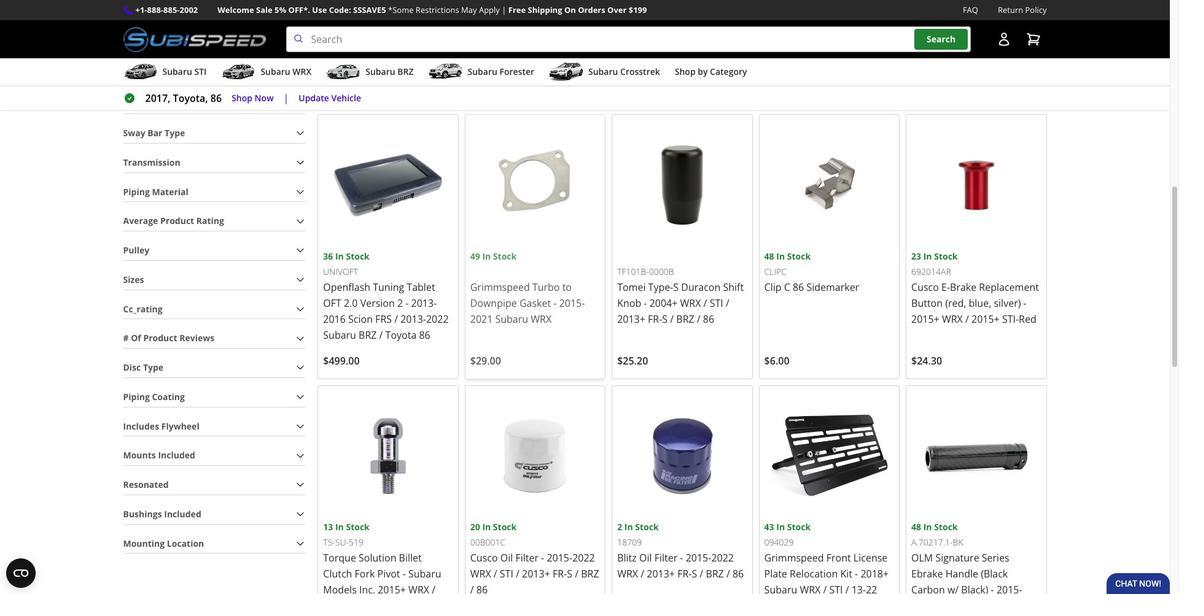Task type: locate. For each thing, give the bounding box(es) containing it.
1 vertical spatial 2
[[618, 522, 623, 533]]

2 down tuning
[[398, 297, 403, 310]]

forester up impreza
[[471, 73, 509, 87]]

1 vertical spatial piping
[[123, 391, 150, 403]]

in right 36
[[335, 251, 344, 262]]

in for openflash tuning tablet oft 2.0 version 2 - 2013- 2016 scion frs / 2013-2022 subaru brz / toyota 86
[[335, 251, 344, 262]]

1 horizontal spatial cusco
[[912, 281, 939, 294]]

stock up 692014ar
[[935, 251, 958, 262]]

wrx down relocation
[[800, 584, 821, 595]]

0 horizontal spatial |
[[284, 92, 289, 105]]

2015+ right inc.
[[378, 584, 406, 595]]

0 vertical spatial fork
[[997, 9, 1018, 23]]

cusco down 692014ar
[[912, 281, 939, 294]]

average product rating
[[123, 215, 224, 227]]

in right '43'
[[777, 522, 785, 533]]

stock for grimmspeed front license plate relocation kit - 2018+ subaru wrx / sti / 13-
[[788, 522, 811, 533]]

e-
[[942, 281, 951, 294]]

crosstrek up impreza
[[471, 89, 514, 103]]

2013+ inside 2 in stock 18709 blitz oil filter - 2015-2022 wrx / 2013+ fr-s / brz / 86
[[647, 568, 675, 581]]

stock for openflash tuning tablet oft 2.0 version 2 - 2013- 2016 scion frs / 2013-2022 subaru brz / toyota 86
[[346, 251, 370, 262]]

fork inside verus billet clutch fork pivot - 2013+ fr-s / brz / 2006-2022 wrx
[[997, 9, 1018, 23]]

86 inside tf101b-0000b tomei type-s duracon shift knob - 2004+ wrx / sti / 2013+ fr-s / brz / 86
[[703, 313, 715, 326]]

1 vertical spatial kit
[[841, 568, 853, 581]]

0 horizontal spatial button
[[821, 9, 852, 23]]

in right 23
[[924, 251, 932, 262]]

sti down duracon
[[710, 297, 724, 310]]

button inside 23 in stock 692014ar cusco e-brake replacement button (red, blue, silver) - 2015+ wrx / 2015+ sti-red
[[912, 297, 943, 310]]

1 horizontal spatial kit
[[841, 568, 853, 581]]

sti inside dropdown button
[[194, 66, 207, 77]]

solution
[[359, 552, 397, 565]]

tablet
[[407, 281, 435, 294]]

pivot up 2006-
[[912, 25, 935, 39]]

olm for olm carbon fiber oe style ebrake handle - 2015+ wrx / sti / 2013+ fr-s / brz / 86 / 14-18 forester / 13-17 crosstrek
[[618, 9, 639, 23]]

0 horizontal spatial cusco
[[471, 552, 498, 565]]

disc type button
[[123, 359, 306, 378]]

cusco e-brake replacement button (red, blue, silver) - 2015+ wrx / 2015+ sti-red image
[[912, 120, 1042, 250]]

1 filter from the left
[[516, 552, 539, 565]]

1 horizontal spatial 2016
[[549, 89, 571, 103]]

2021 up 2018 on the top
[[552, 41, 574, 55]]

48 inside 48 in stock clipc clip c 86 sidemarker
[[765, 251, 775, 262]]

kit inside dropdown button
[[123, 98, 135, 110]]

2022 inside 36 in stock univoft openflash tuning tablet oft 2.0 version 2 - 2013- 2016 scion frs / 2013-2022 subaru brz / toyota 86
[[426, 313, 449, 326]]

stock inside 20 in stock 00b001c cusco oil filter - 2015-2022 wrx / sti / 2013+ fr-s / brz / 86
[[493, 522, 517, 533]]

1 horizontal spatial clutch
[[966, 9, 995, 23]]

free
[[509, 4, 526, 15]]

1 horizontal spatial 2
[[618, 522, 623, 533]]

shop inside shop now link
[[232, 92, 253, 104]]

1 horizontal spatial |
[[502, 4, 507, 15]]

billet inside verus billet clutch fork pivot - 2013+ fr-s / brz / 2006-2022 wrx
[[941, 9, 963, 23]]

0 vertical spatial 13-
[[699, 57, 713, 71]]

0 horizontal spatial clutch
[[323, 568, 352, 581]]

crosstrek
[[621, 66, 660, 77], [618, 73, 661, 87], [471, 89, 514, 103]]

filter for fr-
[[655, 552, 678, 565]]

stock up c
[[788, 251, 811, 262]]

type
[[165, 127, 185, 139], [143, 362, 164, 374]]

oil right engine
[[423, 9, 436, 23]]

wrx down gasket
[[531, 313, 552, 326]]

subispeed logo image
[[123, 26, 266, 52]]

2012-
[[523, 89, 549, 103]]

- inside 13 in stock ts-su-519 torque solution billet clutch fork pivot - subaru models inc. 2015+ wrx
[[403, 568, 406, 581]]

2021 down downpipe at left
[[471, 313, 493, 326]]

1 vertical spatial 2016
[[323, 313, 346, 326]]

1 vertical spatial pivot
[[378, 568, 400, 581]]

36
[[323, 251, 333, 262]]

2022 inside 20 in stock 00b001c cusco oil filter - 2015-2022 wrx / sti / 2013+ fr-s / brz / 86
[[573, 552, 595, 565]]

sti down relocation
[[830, 584, 843, 595]]

1 vertical spatial 48
[[912, 522, 922, 533]]

1 horizontal spatial pivot
[[912, 25, 935, 39]]

48
[[765, 251, 775, 262], [912, 522, 922, 533]]

shop now link
[[232, 91, 274, 105]]

in inside 2 in stock 18709 blitz oil filter - 2015-2022 wrx / 2013+ fr-s / brz / 86
[[625, 522, 633, 533]]

2 horizontal spatial olm
[[912, 552, 934, 565]]

product right the of
[[143, 333, 177, 344]]

in right 13
[[335, 522, 344, 533]]

1 vertical spatial cusco
[[471, 552, 498, 565]]

grimmspeed up downpipe at left
[[471, 281, 530, 294]]

shop inside shop by category dropdown button
[[675, 66, 696, 77]]

0 vertical spatial carbon
[[642, 9, 675, 23]]

in right 20
[[483, 522, 491, 533]]

2006-
[[912, 41, 938, 55]]

&
[[494, 41, 501, 55]]

cc_rating button
[[123, 300, 306, 319]]

kit down 'front'
[[841, 568, 853, 581]]

2016 down 2017
[[549, 89, 571, 103]]

a subaru forester thumbnail image image
[[429, 63, 463, 81]]

search button
[[915, 29, 969, 50]]

stock inside 48 in stock clipc clip c 86 sidemarker
[[788, 251, 811, 262]]

0 vertical spatial type
[[165, 127, 185, 139]]

stock inside 2 in stock 18709 blitz oil filter - 2015-2022 wrx / 2013+ fr-s / brz / 86
[[636, 522, 659, 533]]

- inside verus billet clutch fork pivot - 2013+ fr-s / brz / 2006-2022 wrx
[[937, 25, 940, 39]]

oil inside 20 in stock 00b001c cusco oil filter - 2015-2022 wrx / sti / 2013+ fr-s / brz / 86
[[501, 552, 513, 565]]

sti up 14-
[[624, 41, 637, 55]]

1 horizontal spatial 13-
[[852, 584, 866, 595]]

1 vertical spatial carbon
[[912, 584, 946, 595]]

verus billet clutch fork pivot - 2013+ fr-s / brz / 2006-2022 wrx
[[912, 9, 1026, 55]]

1 horizontal spatial fork
[[997, 9, 1018, 23]]

crosstrek inside olm led hyperblink module - 2015-2021 subaru wrx & sti / 2013-2021 fr-s / brz / 86 / 2014-2018 forester / 2013-2017 crosstrek / 2012-2016 impreza / 2010-2014 outback
[[471, 89, 514, 103]]

stock
[[346, 251, 370, 262], [493, 251, 517, 262], [788, 251, 811, 262], [935, 251, 958, 262], [346, 522, 370, 533], [493, 522, 517, 533], [636, 522, 659, 533], [788, 522, 811, 533], [935, 522, 958, 533]]

1 vertical spatial shop
[[232, 92, 253, 104]]

stock up 18709 on the bottom of the page
[[636, 522, 659, 533]]

0 horizontal spatial pivot
[[378, 568, 400, 581]]

0 horizontal spatial filter
[[516, 552, 539, 565]]

wrx left &
[[471, 41, 491, 55]]

bushings included
[[123, 509, 201, 520]]

tf101b-0000b tomei type-s duracon shift knob - 2004+ wrx / sti / 2013+ fr-s / brz / 86
[[618, 266, 744, 326]]

sti down 00b001c
[[500, 568, 514, 581]]

1 vertical spatial billet
[[399, 552, 422, 565]]

engine
[[390, 9, 421, 23]]

1 vertical spatial fork
[[355, 568, 375, 581]]

0 horizontal spatial kit
[[123, 98, 135, 110]]

0 horizontal spatial 48
[[765, 251, 775, 262]]

2015+ down oe
[[693, 25, 721, 39]]

product down material
[[160, 215, 194, 227]]

included up location
[[164, 509, 201, 520]]

forester up 2012-
[[500, 66, 535, 77]]

in inside 43 in stock 094029 grimmspeed front license plate relocation kit - 2018+ subaru wrx / sti / 13-
[[777, 522, 785, 533]]

0 vertical spatial product
[[160, 215, 194, 227]]

a subaru brz thumbnail image image
[[326, 63, 361, 81]]

86 down 00b001c
[[477, 584, 488, 595]]

gasket
[[520, 297, 551, 310]]

stock inside 36 in stock univoft openflash tuning tablet oft 2.0 version 2 - 2013- 2016 scion frs / 2013-2022 subaru brz / toyota 86
[[346, 251, 370, 262]]

0 vertical spatial clutch
[[966, 9, 995, 23]]

2 horizontal spatial oil
[[640, 552, 652, 565]]

0 vertical spatial billet
[[941, 9, 963, 23]]

1 horizontal spatial 48
[[912, 522, 922, 533]]

0 vertical spatial shop
[[675, 66, 696, 77]]

package
[[138, 98, 173, 110]]

filter inside 20 in stock 00b001c cusco oil filter - 2015-2022 wrx / sti / 2013+ fr-s / brz / 86
[[516, 552, 539, 565]]

fork up button icon at the top
[[997, 9, 1018, 23]]

oil right blitz
[[640, 552, 652, 565]]

2.0
[[344, 297, 358, 310]]

in inside 13 in stock ts-su-519 torque solution billet clutch fork pivot - subaru models inc. 2015+ wrx
[[335, 522, 344, 533]]

type right bar
[[165, 127, 185, 139]]

tomei type-s duracon shift knob - 2004+ wrx / sti / 2013+ fr-s / brz / 86 image
[[618, 120, 748, 250]]

grimmspeed down 094029
[[765, 552, 824, 565]]

included
[[158, 450, 195, 462], [164, 509, 201, 520]]

1 vertical spatial 13-
[[852, 584, 866, 595]]

0 horizontal spatial shop
[[232, 92, 253, 104]]

wrx down 'style'
[[724, 25, 745, 39]]

carbon up ebrake
[[642, 9, 675, 23]]

0 vertical spatial piping
[[123, 186, 150, 198]]

0 horizontal spatial fork
[[355, 568, 375, 581]]

stock for torque solution billet clutch fork pivot - subaru models inc. 2015+ wrx
[[346, 522, 370, 533]]

in inside 36 in stock univoft openflash tuning tablet oft 2.0 version 2 - 2013- 2016 scion frs / 2013-2022 subaru brz / toyota 86
[[335, 251, 344, 262]]

fr-
[[974, 25, 988, 39], [384, 41, 398, 55], [577, 41, 591, 55], [677, 41, 691, 55], [648, 313, 663, 326], [553, 568, 567, 581], [678, 568, 692, 581]]

may
[[462, 4, 477, 15]]

2021 down hyperblink
[[539, 25, 562, 39]]

in inside 48 in stock a.70217.1-bk olm signature series ebrake handle (black carbon w/ black) - 201
[[924, 522, 932, 533]]

1 horizontal spatial type
[[165, 127, 185, 139]]

pivot
[[912, 25, 935, 39], [378, 568, 400, 581]]

return policy link
[[998, 4, 1047, 17]]

crosstrek up $69.00 at the right
[[621, 66, 660, 77]]

86 right toyota,
[[211, 92, 222, 105]]

sti right &
[[504, 41, 517, 55]]

wrx down the (red,
[[943, 313, 963, 326]]

48 up a.70217.1-
[[912, 522, 922, 533]]

olm signature series ebrake handle (black carbon w/ black) - 2015-2021 subaru wrx / sti / 2013-2021 scion fr-s / subaru brz / toyota 86 / 2014-2018 forester / 2013-2017 crosstrek image
[[912, 391, 1042, 521]]

sti inside olm led hyperblink module - 2015-2021 subaru wrx & sti / 2013-2021 fr-s / brz / 86 / 2014-2018 forester / 2013-2017 crosstrek / 2012-2016 impreza / 2010-2014 outback
[[504, 41, 517, 55]]

a subaru wrx thumbnail image image
[[221, 63, 256, 81]]

1 horizontal spatial billet
[[941, 9, 963, 23]]

2015-
[[384, 25, 409, 39], [514, 25, 539, 39], [560, 297, 585, 310], [547, 552, 573, 565], [686, 552, 712, 565]]

subaru
[[564, 25, 597, 39], [163, 66, 192, 77], [261, 66, 290, 77], [366, 66, 395, 77], [468, 66, 498, 77], [589, 66, 618, 77], [496, 313, 529, 326], [323, 329, 356, 342], [409, 568, 442, 581], [765, 584, 798, 595]]

0 vertical spatial cusco
[[912, 281, 939, 294]]

86 down duracon
[[703, 313, 715, 326]]

0 horizontal spatial handle
[[652, 25, 685, 39]]

wrx down 00b001c
[[471, 568, 491, 581]]

2016 down oft
[[323, 313, 346, 326]]

1 horizontal spatial olm
[[618, 9, 639, 23]]

disc
[[123, 362, 141, 374]]

2013- up the toyota
[[401, 313, 426, 326]]

in for grimmspeed front license plate relocation kit - 2018+ subaru wrx / sti / 13-
[[777, 522, 785, 533]]

toyota,
[[173, 92, 208, 105]]

impreza
[[471, 105, 508, 119]]

olm inside olm led hyperblink module - 2015-2021 subaru wrx & sti / 2013-2021 fr-s / brz / 86 / 2014-2018 forester / 2013-2017 crosstrek / 2012-2016 impreza / 2010-2014 outback
[[471, 9, 492, 23]]

pivot inside verus billet clutch fork pivot - 2013+ fr-s / brz / 2006-2022 wrx
[[912, 25, 935, 39]]

-
[[378, 25, 381, 39], [508, 25, 511, 39], [688, 25, 691, 39], [937, 25, 940, 39], [406, 297, 409, 310], [554, 297, 557, 310], [644, 297, 647, 310], [1024, 297, 1027, 310], [541, 552, 545, 565], [680, 552, 684, 565], [403, 568, 406, 581], [855, 568, 859, 581], [991, 584, 995, 595]]

forester inside olm led hyperblink module - 2015-2021 subaru wrx & sti / 2013-2021 fr-s / brz / 86 / 2014-2018 forester / 2013-2017 crosstrek / 2012-2016 impreza / 2010-2014 outback
[[471, 73, 509, 87]]

$26.50
[[323, 83, 354, 97]]

grimmspeed inside 43 in stock 094029 grimmspeed front license plate relocation kit - 2018+ subaru wrx / sti / 13-
[[765, 552, 824, 565]]

wrx down blitz
[[618, 568, 638, 581]]

0 horizontal spatial olm
[[471, 9, 492, 23]]

brz inside olm carbon fiber oe style ebrake handle - 2015+ wrx / sti / 2013+ fr-s / brz / 86 / 14-18 forester / 13-17 crosstrek
[[705, 41, 723, 55]]

carbon down ebrake
[[912, 584, 946, 595]]

piping for piping coating
[[123, 391, 150, 403]]

1 piping from the top
[[123, 186, 150, 198]]

$29.00
[[471, 354, 501, 368]]

product inside dropdown button
[[160, 215, 194, 227]]

update vehicle
[[299, 92, 361, 104]]

1 vertical spatial type
[[143, 362, 164, 374]]

2 filter from the left
[[655, 552, 678, 565]]

piping coating button
[[123, 388, 306, 407]]

wrx right search
[[963, 41, 983, 55]]

relocation
[[790, 568, 838, 581]]

wrx down "drain"
[[323, 41, 344, 55]]

flywheel
[[161, 421, 199, 432]]

86 right c
[[793, 281, 804, 294]]

in inside 20 in stock 00b001c cusco oil filter - 2015-2022 wrx / sti / 2013+ fr-s / brz / 86
[[483, 522, 491, 533]]

oil inside 2 in stock 18709 blitz oil filter - 2015-2022 wrx / 2013+ fr-s / brz / 86
[[640, 552, 652, 565]]

a subaru crosstrek thumbnail image image
[[549, 63, 584, 81]]

0 horizontal spatial type
[[143, 362, 164, 374]]

48 for clip c 86 sidemarker
[[765, 251, 775, 262]]

outback
[[471, 121, 509, 135]]

86 left the 2014-
[[503, 57, 515, 71]]

clutch inside verus billet clutch fork pivot - 2013+ fr-s / brz / 2006-2022 wrx
[[966, 9, 995, 23]]

piping down disc
[[123, 391, 150, 403]]

shop for shop by category
[[675, 66, 696, 77]]

0 vertical spatial 2016
[[549, 89, 571, 103]]

wrx inside grimmspeed turbo to downpipe gasket - 2015- 2021 subaru wrx
[[531, 313, 552, 326]]

1 vertical spatial grimmspeed
[[765, 552, 824, 565]]

stock up 094029
[[788, 522, 811, 533]]

0 horizontal spatial 2
[[398, 297, 403, 310]]

2015+
[[693, 25, 721, 39], [912, 313, 940, 326], [972, 313, 1000, 326], [378, 584, 406, 595]]

wrx down duracon
[[681, 297, 701, 310]]

1 vertical spatial clutch
[[323, 568, 352, 581]]

0 vertical spatial grimmspeed
[[471, 281, 530, 294]]

49 in stock
[[471, 251, 517, 262]]

kit left package
[[123, 98, 135, 110]]

86 left plate
[[733, 568, 744, 581]]

0 horizontal spatial 13-
[[699, 57, 713, 71]]

cusco down 00b001c
[[471, 552, 498, 565]]

billet inside 13 in stock ts-su-519 torque solution billet clutch fork pivot - subaru models inc. 2015+ wrx
[[399, 552, 422, 565]]

crosstrek down 18
[[618, 73, 661, 87]]

1 vertical spatial |
[[284, 92, 289, 105]]

shop left by
[[675, 66, 696, 77]]

product
[[160, 215, 194, 227], [143, 333, 177, 344]]

olm carbon fiber oe style ebrake handle - 2015+ wrx / sti / 2013+ fr-s / brz / 86 / 14-18 forester / 13-17 crosstrek
[[618, 9, 745, 87]]

1 horizontal spatial button
[[912, 297, 943, 310]]

includes flywheel button
[[123, 418, 306, 436]]

return policy
[[998, 4, 1047, 15]]

clutch left return at the top right
[[966, 9, 995, 23]]

| right the now
[[284, 92, 289, 105]]

86 inside 48 in stock clipc clip c 86 sidemarker
[[793, 281, 804, 294]]

0000b
[[649, 266, 674, 278]]

1 horizontal spatial oil
[[501, 552, 513, 565]]

piping up average
[[123, 186, 150, 198]]

stock up bk
[[935, 522, 958, 533]]

0 horizontal spatial grimmspeed
[[471, 281, 530, 294]]

1 vertical spatial button
[[912, 297, 943, 310]]

welcome
[[218, 4, 254, 15]]

- inside 20 in stock 00b001c cusco oil filter - 2015-2022 wrx / sti / 2013+ fr-s / brz / 86
[[541, 552, 545, 565]]

48 in stock clipc clip c 86 sidemarker
[[765, 251, 860, 294]]

$69.00
[[618, 83, 648, 97]]

86 right the toyota
[[419, 329, 431, 342]]

43 in stock 094029 grimmspeed front license plate relocation kit - 2018+ subaru wrx / sti / 13-
[[765, 522, 889, 595]]

/ inside 23 in stock 692014ar cusco e-brake replacement button (red, blue, silver) - 2015+ wrx / 2015+ sti-red
[[966, 313, 970, 326]]

button right ebrake
[[821, 9, 852, 23]]

0 vertical spatial handle
[[652, 25, 685, 39]]

2015+ down "blue,"
[[972, 313, 1000, 326]]

cusco oil filter - 2015-2022 wrx / sti / 2013+ fr-s / brz / 86 image
[[471, 391, 600, 521]]

subaru inside 13 in stock ts-su-519 torque solution billet clutch fork pivot - subaru models inc. 2015+ wrx
[[409, 568, 442, 581]]

sti inside 43 in stock 094029 grimmspeed front license plate relocation kit - 2018+ subaru wrx / sti / 13-
[[830, 584, 843, 595]]

handle down fiber
[[652, 25, 685, 39]]

2 vertical spatial 2021
[[471, 313, 493, 326]]

in inside 23 in stock 692014ar cusco e-brake replacement button (red, blue, silver) - 2015+ wrx / 2015+ sti-red
[[924, 251, 932, 262]]

piping
[[123, 186, 150, 198], [123, 391, 150, 403]]

0 vertical spatial 2
[[398, 297, 403, 310]]

- inside 2 in stock 18709 blitz oil filter - 2015-2022 wrx / 2013+ fr-s / brz / 86
[[680, 552, 684, 565]]

clutch up models
[[323, 568, 352, 581]]

1 vertical spatial 2021
[[552, 41, 574, 55]]

type inside sway bar type "dropdown button"
[[165, 127, 185, 139]]

in up 18709 on the bottom of the page
[[625, 522, 633, 533]]

48 inside 48 in stock a.70217.1-bk olm signature series ebrake handle (black carbon w/ black) - 201
[[912, 522, 922, 533]]

fork up inc.
[[355, 568, 375, 581]]

2 up 18709 on the bottom of the page
[[618, 522, 623, 533]]

pivot down solution
[[378, 568, 400, 581]]

0 vertical spatial button
[[821, 9, 852, 23]]

transmission button
[[123, 153, 306, 172]]

style
[[719, 9, 741, 23]]

- inside olm carbon fiber oe style ebrake handle - 2015+ wrx / sti / 2013+ fr-s / brz / 86 / 14-18 forester / 13-17 crosstrek
[[688, 25, 691, 39]]

oil for cusco oil filter - 2015-2022 wrx / sti / 2013+ fr-s / brz / 86
[[501, 552, 513, 565]]

1 horizontal spatial filter
[[655, 552, 678, 565]]

|
[[502, 4, 507, 15], [284, 92, 289, 105]]

0 vertical spatial 48
[[765, 251, 775, 262]]

5%
[[275, 4, 286, 15]]

86 inside 2 in stock 18709 blitz oil filter - 2015-2022 wrx / 2013+ fr-s / brz / 86
[[733, 568, 744, 581]]

cusco inside 23 in stock 692014ar cusco e-brake replacement button (red, blue, silver) - 2015+ wrx / 2015+ sti-red
[[912, 281, 939, 294]]

0 vertical spatial pivot
[[912, 25, 935, 39]]

carbon inside olm carbon fiber oe style ebrake handle - 2015+ wrx / sti / 2013+ fr-s / brz / 86 / 14-18 forester / 13-17 crosstrek
[[642, 9, 675, 23]]

sti up toyota,
[[194, 66, 207, 77]]

handle down signature
[[946, 568, 979, 581]]

filter
[[516, 552, 539, 565], [655, 552, 678, 565]]

oft
[[323, 297, 342, 310]]

brz inside 36 in stock univoft openflash tuning tablet oft 2.0 version 2 - 2013- 2016 scion frs / 2013-2022 subaru brz / toyota 86
[[359, 329, 377, 342]]

0 horizontal spatial carbon
[[642, 9, 675, 23]]

coating
[[152, 391, 185, 403]]

type right disc
[[143, 362, 164, 374]]

fr- inside tf101b-0000b tomei type-s duracon shift knob - 2004+ wrx / sti / 2013+ fr-s / brz / 86
[[648, 313, 663, 326]]

885-
[[163, 4, 180, 15]]

48 up clipc
[[765, 251, 775, 262]]

20 in stock 00b001c cusco oil filter - 2015-2022 wrx / sti / 2013+ fr-s / brz / 86
[[471, 522, 599, 595]]

stock up 519
[[346, 522, 370, 533]]

shop left the now
[[232, 92, 253, 104]]

stock inside 13 in stock ts-su-519 torque solution billet clutch fork pivot - subaru models inc. 2015+ wrx
[[346, 522, 370, 533]]

86 up category
[[732, 41, 743, 55]]

1 horizontal spatial handle
[[946, 568, 979, 581]]

0 horizontal spatial oil
[[423, 9, 436, 23]]

included for mounts included
[[158, 450, 195, 462]]

1 horizontal spatial carbon
[[912, 584, 946, 595]]

in up a.70217.1-
[[924, 522, 932, 533]]

oil down 00b001c
[[501, 552, 513, 565]]

1 vertical spatial handle
[[946, 568, 979, 581]]

00b001c
[[471, 537, 506, 549]]

2013+ inside olm carbon fiber oe style ebrake handle - 2015+ wrx / sti / 2013+ fr-s / brz / 86 / 14-18 forester / 13-17 crosstrek
[[646, 41, 674, 55]]

in inside 48 in stock clipc clip c 86 sidemarker
[[777, 251, 785, 262]]

kit package button
[[123, 95, 306, 114]]

stock up univoft
[[346, 251, 370, 262]]

in for blitz oil filter - 2015-2022 wrx / 2013+ fr-s / brz / 86
[[625, 522, 633, 533]]

1 vertical spatial included
[[164, 509, 201, 520]]

olm
[[471, 9, 492, 23], [618, 9, 639, 23], [912, 552, 934, 565]]

stock for olm signature series ebrake handle (black carbon w/ black) - 201
[[935, 522, 958, 533]]

0 vertical spatial included
[[158, 450, 195, 462]]

sti inside 20 in stock 00b001c cusco oil filter - 2015-2022 wrx / sti / 2013+ fr-s / brz / 86
[[500, 568, 514, 581]]

+1-888-885-2002
[[135, 4, 198, 15]]

0 horizontal spatial billet
[[399, 552, 422, 565]]

86 up a subaru forester thumbnail image
[[439, 41, 450, 55]]

2015+ up $24.30 at the bottom right
[[912, 313, 940, 326]]

0 vertical spatial kit
[[123, 98, 135, 110]]

stock up 00b001c
[[493, 522, 517, 533]]

0 horizontal spatial 2016
[[323, 313, 346, 326]]

crosstrek for 18
[[618, 73, 661, 87]]

2 piping from the top
[[123, 391, 150, 403]]

location
[[167, 538, 204, 550]]

forester for 2013-
[[471, 73, 509, 87]]

billet right solution
[[399, 552, 422, 565]]

button down e-
[[912, 297, 943, 310]]

stock for blitz oil filter - 2015-2022 wrx / 2013+ fr-s / brz / 86
[[636, 522, 659, 533]]

forester right 18
[[652, 57, 690, 71]]

wrx up update on the left of the page
[[293, 66, 312, 77]]

included down flywheel
[[158, 450, 195, 462]]

c
[[784, 281, 791, 294]]

2015- inside the fumoto quick engine oil drain valve - 2015-2022 wrx / 2013+ fr-s / brz / 86
[[384, 25, 409, 39]]

2002
[[180, 4, 198, 15]]

1 horizontal spatial grimmspeed
[[765, 552, 824, 565]]

s inside verus billet clutch fork pivot - 2013+ fr-s / brz / 2006-2022 wrx
[[988, 25, 993, 39]]

sti-
[[1003, 313, 1019, 326]]

in for torque solution billet clutch fork pivot - subaru models inc. 2015+ wrx
[[335, 522, 344, 533]]

sti
[[504, 41, 517, 55], [624, 41, 637, 55], [194, 66, 207, 77], [710, 297, 724, 310], [500, 568, 514, 581], [830, 584, 843, 595]]

handle inside olm carbon fiber oe style ebrake handle - 2015+ wrx / sti / 2013+ fr-s / brz / 86 / 14-18 forester / 13-17 crosstrek
[[652, 25, 685, 39]]

20
[[471, 522, 480, 533]]

1 horizontal spatial shop
[[675, 66, 696, 77]]

knob
[[618, 297, 642, 310]]

downpipe
[[471, 297, 517, 310]]

2015- inside 2 in stock 18709 blitz oil filter - 2015-2022 wrx / 2013+ fr-s / brz / 86
[[686, 552, 712, 565]]

*some
[[388, 4, 414, 15]]

clipc
[[765, 266, 787, 278]]

1 vertical spatial product
[[143, 333, 177, 344]]

2 inside 36 in stock univoft openflash tuning tablet oft 2.0 version 2 - 2013- 2016 scion frs / 2013-2022 subaru brz / toyota 86
[[398, 297, 403, 310]]

in up clipc
[[777, 251, 785, 262]]

fr- inside 2 in stock 18709 blitz oil filter - 2015-2022 wrx / 2013+ fr-s / brz / 86
[[678, 568, 692, 581]]

torque
[[323, 552, 356, 565]]



Task type: describe. For each thing, give the bounding box(es) containing it.
grimmspeed turbo to downpipe gasket - 2015-2021 subaru wrx image
[[471, 120, 600, 250]]

signature
[[936, 552, 980, 565]]

shop by category button
[[675, 61, 748, 85]]

a subaru sti thumbnail image image
[[123, 63, 158, 81]]

- inside 23 in stock 692014ar cusco e-brake replacement button (red, blue, silver) - 2015+ wrx / 2015+ sti-red
[[1024, 297, 1027, 310]]

fumoto
[[323, 9, 359, 23]]

23
[[912, 251, 922, 262]]

2013+ inside the fumoto quick engine oil drain valve - 2015-2022 wrx / 2013+ fr-s / brz / 86
[[353, 41, 381, 55]]

bushings included button
[[123, 506, 306, 524]]

2004+
[[650, 297, 678, 310]]

23 in stock 692014ar cusco e-brake replacement button (red, blue, silver) - 2015+ wrx / 2015+ sti-red
[[912, 251, 1040, 326]]

fr- inside olm carbon fiber oe style ebrake handle - 2015+ wrx / sti / 2013+ fr-s / brz / 86 / 14-18 forester / 13-17 crosstrek
[[677, 41, 691, 55]]

$25.20
[[618, 354, 648, 368]]

mounts included button
[[123, 447, 306, 466]]

clip c 86 sidemarker image
[[765, 120, 895, 250]]

policy
[[1026, 4, 1047, 15]]

update
[[299, 92, 329, 104]]

2013+ inside verus billet clutch fork pivot - 2013+ fr-s / brz / 2006-2022 wrx
[[943, 25, 971, 39]]

grimmspeed inside grimmspeed turbo to downpipe gasket - 2015- 2021 subaru wrx
[[471, 281, 530, 294]]

average product rating button
[[123, 212, 306, 231]]

2022 inside 2 in stock 18709 blitz oil filter - 2015-2022 wrx / 2013+ fr-s / brz / 86
[[712, 552, 734, 565]]

stock for clip c 86 sidemarker
[[788, 251, 811, 262]]

kit inside 43 in stock 094029 grimmspeed front license plate relocation kit - 2018+ subaru wrx / sti / 13-
[[841, 568, 853, 581]]

button image
[[997, 32, 1012, 47]]

olm inside 48 in stock a.70217.1-bk olm signature series ebrake handle (black carbon w/ black) - 201
[[912, 552, 934, 565]]

13
[[323, 522, 333, 533]]

stock for cusco oil filter - 2015-2022 wrx / sti / 2013+ fr-s / brz / 86
[[493, 522, 517, 533]]

sway bar type
[[123, 127, 185, 139]]

openflash tuning tablet oft 2.0 version 2 - 2013-2016 scion frs / 2013-2022 subaru brz / toyota 86 image
[[323, 120, 453, 250]]

ebrake
[[786, 9, 818, 23]]

# of product reviews
[[123, 333, 215, 344]]

carbon inside 48 in stock a.70217.1-bk olm signature series ebrake handle (black carbon w/ black) - 201
[[912, 584, 946, 595]]

wrx inside olm led hyperblink module - 2015-2021 subaru wrx & sti / 2013-2021 fr-s / brz / 86 / 2014-2018 forester / 2013-2017 crosstrek / 2012-2016 impreza / 2010-2014 outback
[[471, 41, 491, 55]]

2013- down tablet
[[411, 297, 437, 310]]

cc_rating
[[123, 303, 163, 315]]

fr- inside 20 in stock 00b001c cusco oil filter - 2015-2022 wrx / sti / 2013+ fr-s / brz / 86
[[553, 568, 567, 581]]

now
[[255, 92, 274, 104]]

2017,
[[145, 92, 170, 105]]

0 vertical spatial 2021
[[539, 25, 562, 39]]

wrx inside 2 in stock 18709 blitz oil filter - 2015-2022 wrx / 2013+ fr-s / brz / 86
[[618, 568, 638, 581]]

in for cusco oil filter - 2015-2022 wrx / sti / 2013+ fr-s / brz / 86
[[483, 522, 491, 533]]

- inside 43 in stock 094029 grimmspeed front license plate relocation kit - 2018+ subaru wrx / sti / 13-
[[855, 568, 859, 581]]

included for bushings included
[[164, 509, 201, 520]]

brz inside 20 in stock 00b001c cusco oil filter - 2015-2022 wrx / sti / 2013+ fr-s / brz / 86
[[581, 568, 599, 581]]

handle inside 48 in stock a.70217.1-bk olm signature series ebrake handle (black carbon w/ black) - 201
[[946, 568, 979, 581]]

subaru inside 36 in stock univoft openflash tuning tablet oft 2.0 version 2 - 2013- 2016 scion frs / 2013-2022 subaru brz / toyota 86
[[323, 329, 356, 342]]

mounts included
[[123, 450, 195, 462]]

sti inside tf101b-0000b tomei type-s duracon shift knob - 2004+ wrx / sti / 2013+ fr-s / brz / 86
[[710, 297, 724, 310]]

2015+ inside olm carbon fiber oe style ebrake handle - 2015+ wrx / sti / 2013+ fr-s / brz / 86 / 14-18 forester / 13-17 crosstrek
[[693, 25, 721, 39]]

cusco for cusco e-brake replacement button (red, blue, silver) - 2015+ wrx / 2015+ sti-red
[[912, 281, 939, 294]]

brz inside tf101b-0000b tomei type-s duracon shift knob - 2004+ wrx / sti / 2013+ fr-s / brz / 86
[[677, 313, 695, 326]]

- inside 36 in stock univoft openflash tuning tablet oft 2.0 version 2 - 2013- 2016 scion frs / 2013-2022 subaru brz / toyota 86
[[406, 297, 409, 310]]

$24.30
[[912, 354, 943, 368]]

inc.
[[359, 584, 375, 595]]

2015+ inside 13 in stock ts-su-519 torque solution billet clutch fork pivot - subaru models inc. 2015+ wrx
[[378, 584, 406, 595]]

ebrake
[[618, 25, 650, 39]]

subaru wrx button
[[221, 61, 312, 85]]

519
[[349, 537, 364, 549]]

wrx inside 23 in stock 692014ar cusco e-brake replacement button (red, blue, silver) - 2015+ wrx / 2015+ sti-red
[[943, 313, 963, 326]]

replacement
[[980, 281, 1040, 294]]

s inside olm carbon fiber oe style ebrake handle - 2015+ wrx / sti / 2013+ fr-s / brz / 86 / 14-18 forester / 13-17 crosstrek
[[691, 41, 696, 55]]

s inside 20 in stock 00b001c cusco oil filter - 2015-2022 wrx / sti / 2013+ fr-s / brz / 86
[[567, 568, 573, 581]]

- inside tf101b-0000b tomei type-s duracon shift knob - 2004+ wrx / sti / 2013+ fr-s / brz / 86
[[644, 297, 647, 310]]

filter for /
[[516, 552, 539, 565]]

s inside the fumoto quick engine oil drain valve - 2015-2022 wrx / 2013+ fr-s / brz / 86
[[398, 41, 403, 55]]

2014-
[[523, 57, 549, 71]]

2021 inside grimmspeed turbo to downpipe gasket - 2015- 2021 subaru wrx
[[471, 313, 493, 326]]

piping material
[[123, 186, 189, 198]]

category
[[710, 66, 748, 77]]

86 inside 20 in stock 00b001c cusco oil filter - 2015-2022 wrx / sti / 2013+ fr-s / brz / 86
[[477, 584, 488, 595]]

48 for olm signature series ebrake handle (black carbon w/ black) - 201
[[912, 522, 922, 533]]

subaru inside grimmspeed turbo to downpipe gasket - 2015- 2021 subaru wrx
[[496, 313, 529, 326]]

rating
[[197, 215, 224, 227]]

2022 inside verus billet clutch fork pivot - 2013+ fr-s / brz / 2006-2022 wrx
[[938, 41, 960, 55]]

2013- up 2012-
[[517, 73, 543, 87]]

692014ar
[[912, 266, 952, 278]]

0 vertical spatial |
[[502, 4, 507, 15]]

forester for 13-
[[652, 57, 690, 71]]

86 inside the fumoto quick engine oil drain valve - 2015-2022 wrx / 2013+ fr-s / brz / 86
[[439, 41, 450, 55]]

shift
[[723, 281, 744, 294]]

piping for piping material
[[123, 186, 150, 198]]

grimmspeed front license plate relocation kit - 2018+ subaru wrx / sti / 13-22 toyota gr86 / subaru brz image
[[765, 391, 895, 521]]

sssave5
[[353, 4, 386, 15]]

ebrake
[[912, 568, 944, 581]]

blitz oil filter - 2015-2022 wrx / 2013+ fr-s / brz / 86 image
[[618, 391, 748, 521]]

2015- inside grimmspeed turbo to downpipe gasket - 2015- 2021 subaru wrx
[[560, 297, 585, 310]]

subaru crosstrek button
[[549, 61, 660, 85]]

verus
[[912, 9, 938, 23]]

a.70217.1-
[[912, 537, 953, 549]]

pulley button
[[123, 241, 306, 260]]

orders
[[578, 4, 606, 15]]

- inside olm led hyperblink module - 2015-2021 subaru wrx & sti / 2013-2021 fr-s / brz / 86 / 2014-2018 forester / 2013-2017 crosstrek / 2012-2016 impreza / 2010-2014 outback
[[508, 25, 511, 39]]

wrx inside 43 in stock 094029 grimmspeed front license plate relocation kit - 2018+ subaru wrx / sti / 13-
[[800, 584, 821, 595]]

2013- up the 2014-
[[526, 41, 552, 55]]

su-
[[335, 537, 349, 549]]

brz inside olm led hyperblink module - 2015-2021 subaru wrx & sti / 2013-2021 fr-s / brz / 86 / 2014-2018 forester / 2013-2017 crosstrek / 2012-2016 impreza / 2010-2014 outback
[[477, 57, 495, 71]]

subaru brz button
[[326, 61, 414, 85]]

crosstrek for 2018
[[471, 89, 514, 103]]

2022 inside the fumoto quick engine oil drain valve - 2015-2022 wrx / 2013+ fr-s / brz / 86
[[409, 25, 432, 39]]

subaru inside 43 in stock 094029 grimmspeed front license plate relocation kit - 2018+ subaru wrx / sti / 13-
[[765, 584, 798, 595]]

#
[[123, 333, 129, 344]]

stock for cusco e-brake replacement button (red, blue, silver) - 2015+ wrx / 2015+ sti-red
[[935, 251, 958, 262]]

brz inside verus billet clutch fork pivot - 2013+ fr-s / brz / 2006-2022 wrx
[[1002, 25, 1020, 39]]

in for olm signature series ebrake handle (black carbon w/ black) - 201
[[924, 522, 932, 533]]

disc type
[[123, 362, 164, 374]]

of
[[131, 333, 141, 344]]

fr- inside verus billet clutch fork pivot - 2013+ fr-s / brz / 2006-2022 wrx
[[974, 25, 988, 39]]

$15.00
[[471, 83, 501, 97]]

mounting
[[123, 538, 165, 550]]

in for clip c 86 sidemarker
[[777, 251, 785, 262]]

oil inside the fumoto quick engine oil drain valve - 2015-2022 wrx / 2013+ fr-s / brz / 86
[[423, 9, 436, 23]]

subaru inside olm led hyperblink module - 2015-2021 subaru wrx & sti / 2013-2021 fr-s / brz / 86 / 2014-2018 forester / 2013-2017 crosstrek / 2012-2016 impreza / 2010-2014 outback
[[564, 25, 597, 39]]

wrx inside tf101b-0000b tomei type-s duracon shift knob - 2004+ wrx / sti / 2013+ fr-s / brz / 86
[[681, 297, 701, 310]]

quick
[[361, 9, 388, 23]]

brz inside 2 in stock 18709 blitz oil filter - 2015-2022 wrx / 2013+ fr-s / brz / 86
[[706, 568, 724, 581]]

2016 inside 36 in stock univoft openflash tuning tablet oft 2.0 version 2 - 2013- 2016 scion frs / 2013-2022 subaru brz / toyota 86
[[323, 313, 346, 326]]

- inside the fumoto quick engine oil drain valve - 2015-2022 wrx / 2013+ fr-s / brz / 86
[[378, 25, 381, 39]]

crosstrek inside dropdown button
[[621, 66, 660, 77]]

wrx inside verus billet clutch fork pivot - 2013+ fr-s / brz / 2006-2022 wrx
[[963, 41, 983, 55]]

piping material button
[[123, 183, 306, 202]]

clutch inside 13 in stock ts-su-519 torque solution billet clutch fork pivot - subaru models inc. 2015+ wrx
[[323, 568, 352, 581]]

$499.00
[[323, 354, 360, 368]]

black)
[[962, 584, 989, 595]]

wrx inside olm carbon fiber oe style ebrake handle - 2015+ wrx / sti / 2013+ fr-s / brz / 86 / 14-18 forester / 13-17 crosstrek
[[724, 25, 745, 39]]

shop for shop now
[[232, 92, 253, 104]]

in right "49"
[[483, 251, 491, 262]]

subaru brz
[[366, 66, 414, 77]]

17
[[713, 57, 725, 71]]

includes flywheel
[[123, 421, 199, 432]]

search input field
[[286, 26, 971, 52]]

ts-
[[323, 537, 335, 549]]

over
[[608, 4, 627, 15]]

blitz
[[618, 552, 637, 565]]

86 inside 36 in stock univoft openflash tuning tablet oft 2.0 version 2 - 2013- 2016 scion frs / 2013-2022 subaru brz / toyota 86
[[419, 329, 431, 342]]

tuning
[[373, 281, 404, 294]]

s inside olm led hyperblink module - 2015-2021 subaru wrx & sti / 2013-2021 fr-s / brz / 86 / 2014-2018 forester / 2013-2017 crosstrek / 2012-2016 impreza / 2010-2014 outback
[[591, 41, 596, 55]]

wrx inside the fumoto quick engine oil drain valve - 2015-2022 wrx / 2013+ fr-s / brz / 86
[[323, 41, 344, 55]]

2 inside 2 in stock 18709 blitz oil filter - 2015-2022 wrx / 2013+ fr-s / brz / 86
[[618, 522, 623, 533]]

2017
[[543, 73, 566, 87]]

stock right "49"
[[493, 251, 517, 262]]

wrx inside dropdown button
[[293, 66, 312, 77]]

faq
[[963, 4, 979, 15]]

86 inside olm led hyperblink module - 2015-2021 subaru wrx & sti / 2013-2021 fr-s / brz / 86 / 2014-2018 forester / 2013-2017 crosstrek / 2012-2016 impreza / 2010-2014 outback
[[503, 57, 515, 71]]

- inside 48 in stock a.70217.1-bk olm signature series ebrake handle (black carbon w/ black) - 201
[[991, 584, 995, 595]]

sidemarker
[[807, 281, 860, 294]]

sway
[[123, 127, 145, 139]]

search
[[927, 33, 956, 45]]

s inside 2 in stock 18709 blitz oil filter - 2015-2022 wrx / 2013+ fr-s / brz / 86
[[692, 568, 698, 581]]

gcs ebrake button
[[765, 9, 852, 23]]

led
[[495, 9, 512, 23]]

models
[[323, 584, 357, 595]]

oe
[[704, 9, 717, 23]]

fork inside 13 in stock ts-su-519 torque solution billet clutch fork pivot - subaru models inc. 2015+ wrx
[[355, 568, 375, 581]]

in for cusco e-brake replacement button (red, blue, silver) - 2015+ wrx / 2015+ sti-red
[[924, 251, 932, 262]]

forester inside dropdown button
[[500, 66, 535, 77]]

brz inside the fumoto quick engine oil drain valve - 2015-2022 wrx / 2013+ fr-s / brz / 86
[[412, 41, 430, 55]]

2017, toyota, 86
[[145, 92, 222, 105]]

by
[[698, 66, 708, 77]]

olm for olm led hyperblink module - 2015-2021 subaru wrx & sti / 2013-2021 fr-s / brz / 86 / 2014-2018 forester / 2013-2017 crosstrek / 2012-2016 impreza / 2010-2014 outback
[[471, 9, 492, 23]]

vehicle
[[332, 92, 361, 104]]

2016 inside olm led hyperblink module - 2015-2021 subaru wrx & sti / 2013-2021 fr-s / brz / 86 / 2014-2018 forester / 2013-2017 crosstrek / 2012-2016 impreza / 2010-2014 outback
[[549, 89, 571, 103]]

code:
[[329, 4, 351, 15]]

openflash
[[323, 281, 371, 294]]

bk
[[953, 537, 964, 549]]

fr- inside olm led hyperblink module - 2015-2021 subaru wrx & sti / 2013-2021 fr-s / brz / 86 / 2014-2018 forester / 2013-2017 crosstrek / 2012-2016 impreza / 2010-2014 outback
[[577, 41, 591, 55]]

2013+ inside 20 in stock 00b001c cusco oil filter - 2015-2022 wrx / sti / 2013+ fr-s / brz / 86
[[522, 568, 550, 581]]

13- inside 43 in stock 094029 grimmspeed front license plate relocation kit - 2018+ subaru wrx / sti / 13-
[[852, 584, 866, 595]]

valve
[[351, 25, 375, 39]]

2013+ inside tf101b-0000b tomei type-s duracon shift knob - 2004+ wrx / sti / 2013+ fr-s / brz / 86
[[618, 313, 646, 326]]

reviews
[[180, 333, 215, 344]]

torque solution billet clutch fork pivot - subaru models inc. 2015+ wrx / 2013+ brz image
[[323, 391, 453, 521]]

bushings
[[123, 509, 162, 520]]

49
[[471, 251, 480, 262]]

on
[[565, 4, 576, 15]]

pivot inside 13 in stock ts-su-519 torque solution billet clutch fork pivot - subaru models inc. 2015+ wrx
[[378, 568, 400, 581]]

front
[[827, 552, 851, 565]]

type inside disc type dropdown button
[[143, 362, 164, 374]]

cusco for cusco oil filter - 2015-2022 wrx / sti / 2013+ fr-s / brz / 86
[[471, 552, 498, 565]]

oil for blitz oil filter - 2015-2022 wrx / 2013+ fr-s / brz / 86
[[640, 552, 652, 565]]

tf101b-
[[618, 266, 649, 278]]

subaru wrx
[[261, 66, 312, 77]]

$6.00
[[765, 354, 790, 368]]

open widget image
[[6, 559, 36, 589]]

bar
[[148, 127, 163, 139]]

48 in stock a.70217.1-bk olm signature series ebrake handle (black carbon w/ black) - 201
[[912, 522, 1035, 595]]

sti inside olm carbon fiber oe style ebrake handle - 2015+ wrx / sti / 2013+ fr-s / brz / 86 / 14-18 forester / 13-17 crosstrek
[[624, 41, 637, 55]]

86 inside olm carbon fiber oe style ebrake handle - 2015+ wrx / sti / 2013+ fr-s / brz / 86 / 14-18 forester / 13-17 crosstrek
[[732, 41, 743, 55]]



Task type: vqa. For each thing, say whether or not it's contained in the screenshot.


